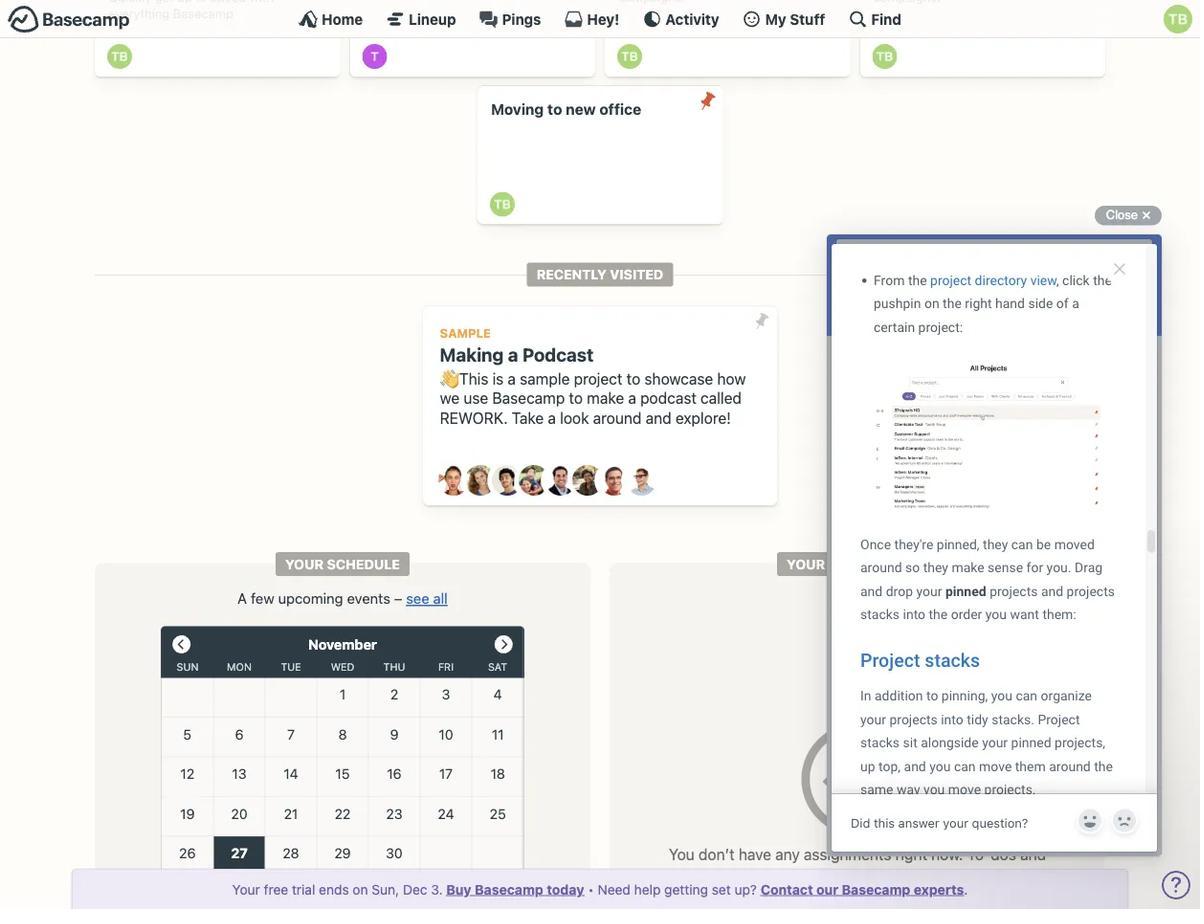 Task type: locate. For each thing, give the bounding box(es) containing it.
and right to‑dos
[[1021, 845, 1047, 864]]

you don't have any assignments right now. to‑dos and cards assigned to you will show up here.
[[669, 845, 1047, 887]]

on
[[353, 882, 368, 898]]

to left new
[[548, 101, 562, 118]]

your free trial ends on sun, dec  3. buy basecamp today • need help getting set up? contact our basecamp experts .
[[232, 882, 968, 898]]

jared davis image
[[492, 465, 523, 496]]

will
[[874, 868, 896, 887]]

a right is
[[508, 369, 516, 388]]

lineup link
[[386, 10, 456, 29]]

mon
[[227, 661, 252, 673]]

few
[[251, 590, 274, 607]]

making
[[440, 344, 504, 365]]

to inside 'moving to new office' link
[[548, 101, 562, 118]]

your
[[285, 556, 324, 572], [787, 556, 825, 572], [232, 882, 260, 898]]

free
[[264, 882, 288, 898]]

nicole katz image
[[573, 465, 603, 496]]

here.
[[962, 868, 997, 887]]

0 vertical spatial and
[[646, 409, 672, 427]]

a
[[508, 344, 518, 365], [508, 369, 516, 388], [628, 389, 637, 407], [548, 409, 556, 427]]

0 horizontal spatial and
[[646, 409, 672, 427]]

see all link
[[406, 590, 448, 607]]

.
[[964, 882, 968, 898]]

fri
[[438, 661, 454, 673]]

sat
[[488, 661, 507, 673]]

you
[[845, 868, 870, 887]]

activity
[[666, 11, 720, 27]]

close
[[1106, 208, 1138, 222]]

your left free
[[232, 882, 260, 898]]

set
[[712, 882, 731, 898]]

up right the get
[[177, 0, 192, 4]]

my stuff button
[[743, 10, 826, 29]]

need
[[598, 882, 631, 898]]

show
[[900, 868, 937, 887]]

1 horizontal spatial and
[[1021, 845, 1047, 864]]

and inside sample making a podcast 👋 this is a sample project to showcase how we use basecamp to make a podcast called rework. take a look around and explore!
[[646, 409, 672, 427]]

pings
[[502, 11, 541, 27]]

tim burton image
[[490, 192, 515, 217]]

new
[[566, 101, 596, 118]]

0 vertical spatial up
[[177, 0, 192, 4]]

2 horizontal spatial your
[[787, 556, 825, 572]]

right
[[896, 845, 928, 864]]

steve marsh image
[[599, 465, 630, 496]]

schedule
[[327, 556, 400, 572]]

up inside you don't have any assignments right now. to‑dos and cards assigned to you will show up here.
[[941, 868, 958, 887]]

ends
[[319, 882, 349, 898]]

lineup
[[409, 11, 456, 27]]

up
[[177, 0, 192, 4], [941, 868, 958, 887]]

office
[[600, 101, 642, 118]]

jennifer young image
[[519, 465, 550, 496]]

your up the upcoming at the left bottom
[[285, 556, 324, 572]]

a left look
[[548, 409, 556, 427]]

cards
[[718, 868, 757, 887]]

find
[[872, 11, 902, 27]]

quickly get up to speed with everything basecamp
[[108, 0, 274, 21]]

tue
[[281, 661, 301, 673]]

to left the you
[[827, 868, 841, 887]]

any
[[776, 845, 800, 864]]

1 horizontal spatial your
[[285, 556, 324, 572]]

your for your schedule
[[285, 556, 324, 572]]

to inside quickly get up to speed with everything basecamp
[[196, 0, 207, 4]]

you
[[669, 845, 695, 864]]

project
[[574, 369, 623, 388]]

thu
[[384, 661, 405, 673]]

victor cooper image
[[626, 465, 657, 496]]

1 vertical spatial and
[[1021, 845, 1047, 864]]

sample making a podcast 👋 this is a sample project to showcase how we use basecamp to make a podcast called rework. take a look around and explore!
[[440, 326, 746, 427]]

annie bryan image
[[438, 465, 469, 496]]

and
[[646, 409, 672, 427], [1021, 845, 1047, 864]]

1 vertical spatial up
[[941, 868, 958, 887]]

quickly
[[108, 0, 152, 4]]

tim burton image
[[1164, 5, 1193, 34], [107, 44, 132, 69], [618, 44, 642, 69], [873, 44, 898, 69]]

to
[[196, 0, 207, 4], [548, 101, 562, 118], [627, 369, 641, 388], [569, 389, 583, 407], [827, 868, 841, 887]]

to up look
[[569, 389, 583, 407]]

and down podcast
[[646, 409, 672, 427]]

None submit
[[693, 86, 723, 117], [747, 306, 777, 337], [693, 86, 723, 117], [747, 306, 777, 337]]

pings button
[[479, 10, 541, 29]]

basecamp
[[173, 6, 233, 21], [493, 389, 565, 407], [475, 882, 544, 898], [842, 882, 911, 898]]

1 horizontal spatial up
[[941, 868, 958, 887]]

your for your assignments
[[787, 556, 825, 572]]

use
[[464, 389, 489, 407]]

today
[[547, 882, 584, 898]]

cross small image
[[1135, 204, 1158, 227], [1135, 204, 1158, 227]]

a right making
[[508, 344, 518, 365]]

0 horizontal spatial up
[[177, 0, 192, 4]]

0 horizontal spatial your
[[232, 882, 260, 898]]

tim burton image inside quickly get up to speed with everything basecamp link
[[107, 44, 132, 69]]

events
[[347, 590, 390, 607]]

basecamp inside quickly get up to speed with everything basecamp
[[173, 6, 233, 21]]

your left assignments
[[787, 556, 825, 572]]

up left .
[[941, 868, 958, 887]]

this
[[459, 369, 489, 388]]

contact
[[761, 882, 813, 898]]

a
[[238, 590, 247, 607]]

to left speed
[[196, 0, 207, 4]]

our
[[817, 882, 839, 898]]



Task type: vqa. For each thing, say whether or not it's contained in the screenshot.
the This
yes



Task type: describe. For each thing, give the bounding box(es) containing it.
buy
[[446, 882, 472, 898]]

moving to new office
[[491, 101, 642, 118]]

everything
[[108, 6, 170, 21]]

josh fiske image
[[546, 465, 576, 496]]

find button
[[849, 10, 902, 29]]

take
[[512, 409, 544, 427]]

cheryl walters image
[[465, 465, 496, 496]]

main element
[[0, 0, 1201, 38]]

look
[[560, 409, 589, 427]]

moving
[[491, 101, 544, 118]]

get
[[155, 0, 174, 4]]

assigned
[[761, 868, 823, 887]]

november
[[308, 637, 377, 653]]

recently visited
[[537, 267, 664, 283]]

your assignments
[[787, 556, 929, 572]]

rework.
[[440, 409, 508, 427]]

and inside you don't have any assignments right now. to‑dos and cards assigned to you will show up here.
[[1021, 845, 1047, 864]]

buy basecamp today link
[[446, 882, 584, 898]]

assignments
[[804, 845, 892, 864]]

home link
[[299, 10, 363, 29]]

contact our basecamp experts link
[[761, 882, 964, 898]]

sun,
[[372, 882, 399, 898]]

your schedule
[[285, 556, 400, 572]]

close button
[[1095, 204, 1162, 227]]

a up around
[[628, 389, 637, 407]]

don't
[[699, 845, 735, 864]]

terry image
[[362, 44, 387, 69]]

to inside you don't have any assignments right now. to‑dos and cards assigned to you will show up here.
[[827, 868, 841, 887]]

moving to new office link
[[477, 86, 723, 224]]

how
[[717, 369, 746, 388]]

basecamp inside sample making a podcast 👋 this is a sample project to showcase how we use basecamp to make a podcast called rework. take a look around and explore!
[[493, 389, 565, 407]]

switch accounts image
[[8, 5, 130, 34]]

sample
[[440, 326, 491, 341]]

we
[[440, 389, 460, 407]]

my stuff
[[765, 11, 826, 27]]

now.
[[932, 845, 964, 864]]

all
[[433, 590, 448, 607]]

trial
[[292, 882, 315, 898]]

recently
[[537, 267, 607, 283]]

👋
[[440, 369, 455, 388]]

up inside quickly get up to speed with everything basecamp
[[177, 0, 192, 4]]

showcase
[[645, 369, 713, 388]]

called
[[701, 389, 742, 407]]

sun
[[177, 661, 199, 673]]

is
[[493, 369, 504, 388]]

podcast
[[523, 344, 594, 365]]

getting
[[665, 882, 708, 898]]

explore!
[[676, 409, 731, 427]]

activity link
[[643, 10, 720, 29]]

visited
[[610, 267, 664, 283]]

dec
[[403, 882, 427, 898]]

a few upcoming events – see all
[[238, 590, 448, 607]]

around
[[593, 409, 642, 427]]

sample
[[520, 369, 570, 388]]

my
[[765, 11, 787, 27]]

help
[[634, 882, 661, 898]]

hey!
[[587, 11, 620, 27]]

speed
[[211, 0, 246, 4]]

wed
[[331, 661, 355, 673]]

to‑dos
[[968, 845, 1017, 864]]

–
[[394, 590, 402, 607]]

up?
[[735, 882, 757, 898]]

experts
[[914, 882, 964, 898]]

to right project at the top of page
[[627, 369, 641, 388]]

with
[[250, 0, 274, 4]]

see
[[406, 590, 430, 607]]

have
[[739, 845, 772, 864]]

quickly get up to speed with everything basecamp link
[[95, 0, 340, 76]]

make
[[587, 389, 624, 407]]

tim burton image inside main "element"
[[1164, 5, 1193, 34]]

podcast
[[641, 389, 697, 407]]

assignments
[[829, 556, 929, 572]]

hey! button
[[564, 10, 620, 29]]

stuff
[[790, 11, 826, 27]]

home
[[322, 11, 363, 27]]

3.
[[431, 882, 443, 898]]

upcoming
[[278, 590, 343, 607]]



